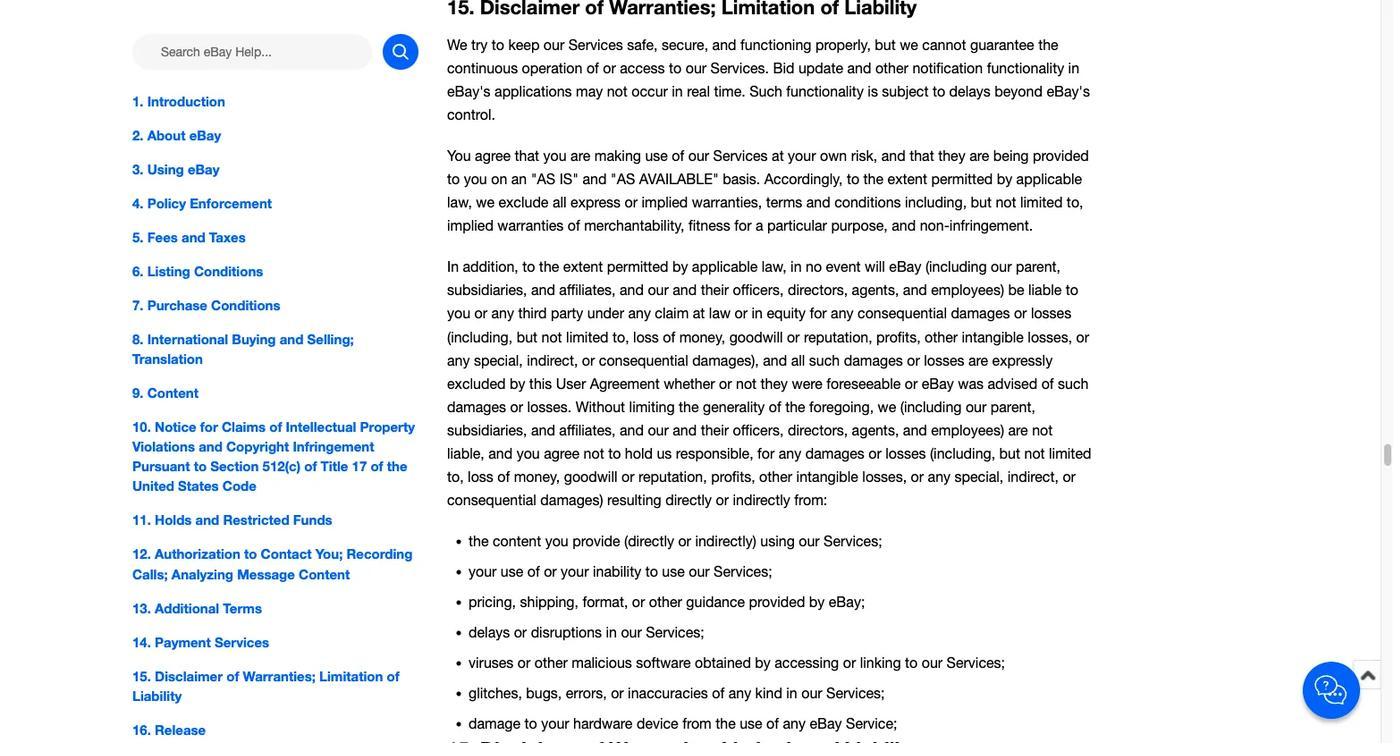 Task type: locate. For each thing, give the bounding box(es) containing it.
try
[[471, 37, 488, 53]]

such up the were
[[810, 352, 840, 369]]

at
[[772, 148, 784, 164], [693, 306, 705, 322]]

damages),
[[693, 352, 759, 369]]

we inside "we try to keep our services safe, secure, and functioning properly, but we cannot guarantee the continuous operation of or access to our services. bid update and other notification functionality in ebay's applications may not occur in real time. such functionality is subject to delays beyond ebay's control."
[[900, 37, 919, 53]]

the content you provide (directly or indirectly) using our services;
[[469, 534, 883, 550]]

1 vertical spatial law,
[[762, 259, 787, 276]]

introduction
[[147, 93, 225, 109]]

2 vertical spatial services
[[215, 634, 269, 650]]

13. additional terms link
[[132, 598, 419, 618]]

subject
[[882, 83, 929, 100]]

that
[[515, 148, 540, 164], [910, 148, 935, 164]]

conditions inside "link"
[[211, 297, 281, 313]]

0 vertical spatial applicable
[[1017, 171, 1083, 188]]

"as down making
[[611, 171, 636, 188]]

that up 'an'
[[515, 148, 540, 164]]

2 "as from the left
[[611, 171, 636, 188]]

to down bugs,
[[525, 716, 538, 733]]

intangible
[[962, 329, 1024, 346], [797, 469, 859, 486]]

1 horizontal spatial applicable
[[1017, 171, 1083, 188]]

conditions down taxes
[[194, 263, 263, 279]]

1 vertical spatial provided
[[749, 594, 806, 611]]

0 horizontal spatial they
[[761, 376, 788, 392]]

2 horizontal spatial to,
[[1067, 194, 1084, 211]]

linking
[[860, 655, 902, 672]]

our up us at the left of the page
[[648, 422, 669, 439]]

1 horizontal spatial "as
[[611, 171, 636, 188]]

2 horizontal spatial services
[[714, 148, 768, 164]]

losses down foreseeable
[[886, 446, 926, 462]]

your
[[788, 148, 816, 164], [469, 564, 497, 581], [561, 564, 589, 581], [541, 716, 570, 733]]

use inside you agree that you are making use of our services at your own risk, and that they are being provided to you on an "as is" and "as available" basis. accordingly, to the extent permitted by applicable law, we exclude all express or implied warranties, terms and conditions including, but not limited to, implied warranties of merchantability, fitness for a particular purpose, and non-infringement.
[[645, 148, 668, 164]]

1 vertical spatial goodwill
[[564, 469, 618, 486]]

intangible up expressly
[[962, 329, 1024, 346]]

to down notification
[[933, 83, 946, 100]]

or
[[603, 60, 616, 76], [625, 194, 638, 211], [475, 306, 488, 322], [735, 306, 748, 322], [1015, 306, 1028, 322], [787, 329, 800, 346], [1077, 329, 1090, 346], [582, 352, 595, 369], [907, 352, 920, 369], [719, 376, 732, 392], [905, 376, 918, 392], [510, 399, 523, 416], [869, 446, 882, 462], [622, 469, 635, 486], [911, 469, 924, 486], [1063, 469, 1076, 486], [716, 492, 729, 509], [679, 534, 692, 550], [544, 564, 557, 581], [632, 594, 645, 611], [514, 625, 527, 641], [518, 655, 531, 672], [843, 655, 856, 672], [611, 686, 624, 702]]

reputation, up foreseeable
[[804, 329, 873, 346]]

12. authorization to contact you; recording calls; analyzing message content
[[132, 546, 413, 582]]

0 vertical spatial subsidiaries,
[[447, 282, 527, 299]]

1 vertical spatial agree
[[544, 446, 580, 462]]

agents, down the foregoing, on the bottom of the page
[[852, 422, 900, 439]]

glitches, bugs, errors, or inaccuracies of any kind in our services;
[[469, 686, 885, 702]]

time.
[[714, 83, 746, 100]]

damages down the foregoing, on the bottom of the page
[[806, 446, 865, 462]]

to right linking
[[905, 655, 918, 672]]

you;
[[316, 546, 343, 563]]

0 horizontal spatial functionality
[[787, 83, 864, 100]]

extent inside in addition, to the extent permitted by applicable law, in no event will ebay (including our parent, subsidiaries, and affiliates, and our and their officers, directors, agents, and employees) be liable to you or any third party under any claim at law or in equity for any consequential damages or losses (including, but not limited to, loss of money, goodwill or reputation, profits, other intangible losses, or any special, indirect, or consequential damages), and all such damages or losses are expressly excluded by this user agreement whether or not they were foreseeable or ebay was advised of such damages or losses. without limiting the generality of the foregoing, we (including our parent, subsidiaries, and affiliates, and our and their officers, directors, agents, and employees) are not liable, and you agree not to hold us responsible, for any damages or losses (including, but not limited to, loss of money, goodwill or reputation, profits, other intangible losses, or any special, indirect, or consequential damages) resulting directly or indirectly from:
[[564, 259, 603, 276]]

1 vertical spatial all
[[792, 352, 806, 369]]

international
[[147, 331, 228, 347]]

0 vertical spatial all
[[553, 194, 567, 211]]

1 horizontal spatial delays
[[950, 83, 991, 100]]

officers, up 'equity' at top
[[733, 282, 784, 299]]

0 vertical spatial (including
[[926, 259, 987, 276]]

content
[[493, 534, 541, 550]]

1 horizontal spatial implied
[[642, 194, 688, 211]]

delays down notification
[[950, 83, 991, 100]]

of up shipping,
[[528, 564, 540, 581]]

0 vertical spatial their
[[701, 282, 729, 299]]

directors, down no
[[788, 282, 848, 299]]

0 vertical spatial at
[[772, 148, 784, 164]]

1 horizontal spatial provided
[[1033, 148, 1090, 164]]

to
[[492, 37, 505, 53], [669, 60, 682, 76], [933, 83, 946, 100], [447, 171, 460, 188], [847, 171, 860, 188], [523, 259, 535, 276], [1066, 282, 1079, 299], [609, 446, 621, 462], [194, 459, 207, 475], [244, 546, 257, 563], [646, 564, 658, 581], [905, 655, 918, 672], [525, 716, 538, 733]]

employees) down was
[[932, 422, 1005, 439]]

0 horizontal spatial permitted
[[607, 259, 669, 276]]

other inside "we try to keep our services safe, secure, and functioning properly, but we cannot guarantee the continuous operation of or access to our services. bid update and other notification functionality in ebay's applications may not occur in real time. such functionality is subject to delays beyond ebay's control."
[[876, 60, 909, 76]]

1 horizontal spatial permitted
[[932, 171, 993, 188]]

0 horizontal spatial special,
[[474, 352, 523, 369]]

reputation,
[[804, 329, 873, 346], [639, 469, 707, 486]]

0 horizontal spatial implied
[[447, 218, 494, 234]]

extent
[[888, 171, 928, 188], [564, 259, 603, 276]]

the right guarantee at the right top of page
[[1039, 37, 1059, 53]]

losses up was
[[924, 352, 965, 369]]

but down advised
[[1000, 446, 1021, 462]]

1 vertical spatial services
[[714, 148, 768, 164]]

0 horizontal spatial we
[[476, 194, 495, 211]]

our up guidance
[[689, 564, 710, 581]]

1 "as from the left
[[531, 171, 556, 188]]

0 vertical spatial intangible
[[962, 329, 1024, 346]]

1 vertical spatial intangible
[[797, 469, 859, 486]]

2 subsidiaries, from the top
[[447, 422, 527, 439]]

services inside you agree that you are making use of our services at your own risk, and that they are being provided to you on an "as is" and "as available" basis. accordingly, to the extent permitted by applicable law, we exclude all express or implied warranties, terms and conditions including, but not limited to, implied warranties of merchantability, fitness for a particular purpose, and non-infringement.
[[714, 148, 768, 164]]

damages
[[951, 306, 1011, 322], [844, 352, 903, 369], [447, 399, 506, 416], [806, 446, 865, 462]]

1.
[[132, 93, 144, 109]]

services;
[[824, 534, 883, 550], [714, 564, 773, 581], [646, 625, 705, 641], [947, 655, 1006, 672], [827, 686, 885, 702]]

of up may
[[587, 60, 599, 76]]

our up the 'claim'
[[648, 282, 669, 299]]

"as right 'an'
[[531, 171, 556, 188]]

by
[[997, 171, 1013, 188], [673, 259, 688, 276], [510, 376, 526, 392], [810, 594, 825, 611], [755, 655, 771, 672]]

implied up in
[[447, 218, 494, 234]]

2 agents, from the top
[[852, 422, 900, 439]]

1 officers, from the top
[[733, 282, 784, 299]]

profits, up foreseeable
[[877, 329, 921, 346]]

fees
[[147, 229, 178, 245]]

1 vertical spatial applicable
[[692, 259, 758, 276]]

hold
[[625, 446, 653, 462]]

losses down liable
[[1031, 306, 1072, 322]]

you down in
[[447, 306, 471, 322]]

0 horizontal spatial that
[[515, 148, 540, 164]]

of inside "we try to keep our services safe, secure, and functioning properly, but we cannot guarantee the continuous operation of or access to our services. bid update and other notification functionality in ebay's applications may not occur in real time. such functionality is subject to delays beyond ebay's control."
[[587, 60, 599, 76]]

our
[[544, 37, 565, 53], [686, 60, 707, 76], [689, 148, 710, 164], [991, 259, 1012, 276], [648, 282, 669, 299], [966, 399, 987, 416], [648, 422, 669, 439], [799, 534, 820, 550], [689, 564, 710, 581], [621, 625, 642, 641], [922, 655, 943, 672], [802, 686, 823, 702]]

to down (directly
[[646, 564, 658, 581]]

5.
[[132, 229, 144, 245]]

1 horizontal spatial (including,
[[930, 446, 996, 462]]

1 vertical spatial consequential
[[599, 352, 689, 369]]

the down warranties
[[539, 259, 560, 276]]

implied
[[642, 194, 688, 211], [447, 218, 494, 234]]

0 vertical spatial extent
[[888, 171, 928, 188]]

the right the from
[[716, 716, 736, 733]]

a
[[756, 218, 764, 234]]

losses, down the foregoing, on the bottom of the page
[[863, 469, 907, 486]]

provided inside you agree that you are making use of our services at your own risk, and that they are being provided to you on an "as is" and "as available" basis. accordingly, to the extent permitted by applicable law, we exclude all express or implied warranties, terms and conditions including, but not limited to, implied warranties of merchantability, fitness for a particular purpose, and non-infringement.
[[1033, 148, 1090, 164]]

our up real
[[686, 60, 707, 76]]

0 horizontal spatial provided
[[749, 594, 806, 611]]

for inside you agree that you are making use of our services at your own risk, and that they are being provided to you on an "as is" and "as available" basis. accordingly, to the extent permitted by applicable law, we exclude all express or implied warranties, terms and conditions including, but not limited to, implied warranties of merchantability, fitness for a particular purpose, and non-infringement.
[[735, 218, 752, 234]]

0 horizontal spatial agree
[[475, 148, 511, 164]]

1 horizontal spatial content
[[299, 566, 350, 582]]

all down is"
[[553, 194, 567, 211]]

is"
[[560, 171, 579, 188]]

by up kind
[[755, 655, 771, 672]]

by inside you agree that you are making use of our services at your own risk, and that they are being provided to you on an "as is" and "as available" basis. accordingly, to the extent permitted by applicable law, we exclude all express or implied warranties, terms and conditions including, but not limited to, implied warranties of merchantability, fitness for a particular purpose, and non-infringement.
[[997, 171, 1013, 188]]

the inside 10. notice for claims of intellectual property violations and copyright infringement pursuant to section 512(c) of title 17 of the united states code
[[387, 459, 408, 475]]

for
[[735, 218, 752, 234], [810, 306, 827, 322], [200, 419, 218, 435], [758, 446, 775, 462]]

(including down 'non-'
[[926, 259, 987, 276]]

"as
[[531, 171, 556, 188], [611, 171, 636, 188]]

terms
[[223, 600, 262, 616]]

to up states
[[194, 459, 207, 475]]

0 vertical spatial profits,
[[877, 329, 921, 346]]

their up responsible,
[[701, 422, 729, 439]]

of left title
[[304, 459, 317, 475]]

0 vertical spatial affiliates,
[[560, 282, 616, 299]]

intangible up "from:" at the bottom
[[797, 469, 859, 486]]

applicable inside you agree that you are making use of our services at your own risk, and that they are being provided to you on an "as is" and "as available" basis. accordingly, to the extent permitted by applicable law, we exclude all express or implied warranties, terms and conditions including, but not limited to, implied warranties of merchantability, fitness for a particular purpose, and non-infringement.
[[1017, 171, 1083, 188]]

0 vertical spatial conditions
[[194, 263, 263, 279]]

code
[[223, 478, 257, 494]]

responsible,
[[676, 446, 754, 462]]

we down foreseeable
[[878, 399, 897, 416]]

advised
[[988, 376, 1038, 392]]

we left "cannot"
[[900, 37, 919, 53]]

all inside in addition, to the extent permitted by applicable law, in no event will ebay (including our parent, subsidiaries, and affiliates, and our and their officers, directors, agents, and employees) be liable to you or any third party under any claim at law or in equity for any consequential damages or losses (including, but not limited to, loss of money, goodwill or reputation, profits, other intangible losses, or any special, indirect, or consequential damages), and all such damages or losses are expressly excluded by this user agreement whether or not they were foreseeable or ebay was advised of such damages or losses. without limiting the generality of the foregoing, we (including our parent, subsidiaries, and affiliates, and our and their officers, directors, agents, and employees) are not liable, and you agree not to hold us responsible, for any damages or losses (including, but not limited to, loss of money, goodwill or reputation, profits, other intangible losses, or any special, indirect, or consequential damages) resulting directly or indirectly from:
[[792, 352, 806, 369]]

2 their from the top
[[701, 422, 729, 439]]

1 vertical spatial special,
[[955, 469, 1004, 486]]

conditions inside "link"
[[194, 263, 263, 279]]

0 vertical spatial content
[[147, 385, 199, 401]]

content down you;
[[299, 566, 350, 582]]

agree up the damages)
[[544, 446, 580, 462]]

0 vertical spatial directors,
[[788, 282, 848, 299]]

0 horizontal spatial indirect,
[[527, 352, 578, 369]]

consequential
[[858, 306, 947, 322], [599, 352, 689, 369], [447, 492, 537, 509]]

1 horizontal spatial goodwill
[[730, 329, 783, 346]]

0 vertical spatial permitted
[[932, 171, 993, 188]]

the left the content on the bottom left
[[469, 534, 489, 550]]

affiliates,
[[560, 282, 616, 299], [560, 422, 616, 439]]

1 vertical spatial their
[[701, 422, 729, 439]]

2 affiliates, from the top
[[560, 422, 616, 439]]

you up is"
[[544, 148, 567, 164]]

1 horizontal spatial ebay's
[[1047, 83, 1091, 100]]

2 vertical spatial limited
[[1050, 446, 1092, 462]]

provided down using
[[749, 594, 806, 611]]

limited inside you agree that you are making use of our services at your own risk, and that they are being provided to you on an "as is" and "as available" basis. accordingly, to the extent permitted by applicable law, we exclude all express or implied warranties, terms and conditions including, but not limited to, implied warranties of merchantability, fitness for a particular purpose, and non-infringement.
[[1021, 194, 1063, 211]]

1 horizontal spatial profits,
[[877, 329, 921, 346]]

1. introduction
[[132, 93, 225, 109]]

beyond
[[995, 83, 1043, 100]]

party
[[551, 306, 584, 322]]

subsidiaries, up liable,
[[447, 422, 527, 439]]

0 vertical spatial such
[[810, 352, 840, 369]]

1 vertical spatial subsidiaries,
[[447, 422, 527, 439]]

delays or disruptions in our services;
[[469, 625, 705, 641]]

ebay's up control.
[[447, 83, 491, 100]]

reputation, down us at the left of the page
[[639, 469, 707, 486]]

your down provide
[[561, 564, 589, 581]]

disclaimer
[[155, 668, 223, 684]]

0 horizontal spatial at
[[693, 306, 705, 322]]

they up including,
[[939, 148, 966, 164]]

united
[[132, 478, 174, 494]]

law,
[[447, 194, 472, 211], [762, 259, 787, 276]]

they inside in addition, to the extent permitted by applicable law, in no event will ebay (including our parent, subsidiaries, and affiliates, and our and their officers, directors, agents, and employees) be liable to you or any third party under any claim at law or in equity for any consequential damages or losses (including, but not limited to, loss of money, goodwill or reputation, profits, other intangible losses, or any special, indirect, or consequential damages), and all such damages or losses are expressly excluded by this user agreement whether or not they were foreseeable or ebay was advised of such damages or losses. without limiting the generality of the foregoing, we (including our parent, subsidiaries, and affiliates, and our and their officers, directors, agents, and employees) are not liable, and you agree not to hold us responsible, for any damages or losses (including, but not limited to, loss of money, goodwill or reputation, profits, other intangible losses, or any special, indirect, or consequential damages) resulting directly or indirectly from:
[[761, 376, 788, 392]]

not inside you agree that you are making use of our services at your own risk, and that they are being provided to you on an "as is" and "as available" basis. accordingly, to the extent permitted by applicable law, we exclude all express or implied warranties, terms and conditions including, but not limited to, implied warranties of merchantability, fitness for a particular purpose, and non-infringement.
[[996, 194, 1017, 211]]

0 vertical spatial employees)
[[932, 282, 1005, 299]]

ebay's right beyond at the right
[[1047, 83, 1091, 100]]

1 vertical spatial such
[[1058, 376, 1089, 392]]

1 vertical spatial agents,
[[852, 422, 900, 439]]

1 horizontal spatial services
[[569, 37, 623, 53]]

2 ebay's from the left
[[1047, 83, 1091, 100]]

your up pricing, at the left bottom of page
[[469, 564, 497, 581]]

to inside 10. notice for claims of intellectual property violations and copyright infringement pursuant to section 512(c) of title 17 of the united states code
[[194, 459, 207, 475]]

0 vertical spatial law,
[[447, 194, 472, 211]]

conditions for 7. purchase conditions
[[211, 297, 281, 313]]

0 vertical spatial loss
[[634, 329, 659, 346]]

but right properly,
[[875, 37, 896, 53]]

losses, up expressly
[[1028, 329, 1073, 346]]

at inside you agree that you are making use of our services at your own risk, and that they are being provided to you on an "as is" and "as available" basis. accordingly, to the extent permitted by applicable law, we exclude all express or implied warranties, terms and conditions including, but not limited to, implied warranties of merchantability, fitness for a particular purpose, and non-infringement.
[[772, 148, 784, 164]]

contact
[[261, 546, 312, 563]]

for up the indirectly
[[758, 446, 775, 462]]

agreement
[[590, 376, 660, 392]]

2 employees) from the top
[[932, 422, 1005, 439]]

15. disclaimer of warranties; limitation of liability link
[[132, 666, 419, 706]]

applicable down fitness
[[692, 259, 758, 276]]

2 horizontal spatial we
[[900, 37, 919, 53]]

1 horizontal spatial indirect,
[[1008, 469, 1059, 486]]

agree inside in addition, to the extent permitted by applicable law, in no event will ebay (including our parent, subsidiaries, and affiliates, and our and their officers, directors, agents, and employees) be liable to you or any third party under any claim at law or in equity for any consequential damages or losses (including, but not limited to, loss of money, goodwill or reputation, profits, other intangible losses, or any special, indirect, or consequential damages), and all such damages or losses are expressly excluded by this user agreement whether or not they were foreseeable or ebay was advised of such damages or losses. without limiting the generality of the foregoing, we (including our parent, subsidiaries, and affiliates, and our and their officers, directors, agents, and employees) are not liable, and you agree not to hold us responsible, for any damages or losses (including, but not limited to, loss of money, goodwill or reputation, profits, other intangible losses, or any special, indirect, or consequential damages) resulting directly or indirectly from:
[[544, 446, 580, 462]]

occur
[[632, 83, 668, 100]]

device
[[637, 716, 679, 733]]

functionality
[[987, 60, 1065, 76], [787, 83, 864, 100]]

hardware
[[574, 716, 633, 733]]

conditions
[[194, 263, 263, 279], [211, 297, 281, 313]]

your up accordingly,
[[788, 148, 816, 164]]

0 vertical spatial goodwill
[[730, 329, 783, 346]]

making
[[595, 148, 641, 164]]

ebay inside 2. about ebay link
[[189, 127, 221, 143]]

by down the being in the top of the page
[[997, 171, 1013, 188]]

0 vertical spatial indirect,
[[527, 352, 578, 369]]

our up be
[[991, 259, 1012, 276]]

applicable down the being in the top of the page
[[1017, 171, 1083, 188]]

no
[[806, 259, 822, 276]]

update
[[799, 60, 844, 76]]

0 vertical spatial delays
[[950, 83, 991, 100]]

1 vertical spatial affiliates,
[[560, 422, 616, 439]]

0 vertical spatial to,
[[1067, 194, 1084, 211]]

0 horizontal spatial intangible
[[797, 469, 859, 486]]

control.
[[447, 107, 496, 123]]

2 vertical spatial to,
[[447, 469, 464, 486]]

0 horizontal spatial consequential
[[447, 492, 537, 509]]

our inside you agree that you are making use of our services at your own risk, and that they are being provided to you on an "as is" and "as available" basis. accordingly, to the extent permitted by applicable law, we exclude all express or implied warranties, terms and conditions including, but not limited to, implied warranties of merchantability, fitness for a particular purpose, and non-infringement.
[[689, 148, 710, 164]]

we down the on
[[476, 194, 495, 211]]

officers, down generality on the right bottom
[[733, 422, 784, 439]]

8. international buying and selling; translation
[[132, 331, 354, 367]]

but
[[875, 37, 896, 53], [971, 194, 992, 211], [517, 329, 538, 346], [1000, 446, 1021, 462]]

1 vertical spatial content
[[299, 566, 350, 582]]

0 vertical spatial officers,
[[733, 282, 784, 299]]

1 horizontal spatial special,
[[955, 469, 1004, 486]]

functionality down update on the right of the page
[[787, 83, 864, 100]]

at up accordingly,
[[772, 148, 784, 164]]

profits,
[[877, 329, 921, 346], [711, 469, 756, 486]]

0 horizontal spatial reputation,
[[639, 469, 707, 486]]

but inside you agree that you are making use of our services at your own risk, and that they are being provided to you on an "as is" and "as available" basis. accordingly, to the extent permitted by applicable law, we exclude all express or implied warranties, terms and conditions including, but not limited to, implied warranties of merchantability, fitness for a particular purpose, and non-infringement.
[[971, 194, 992, 211]]

to,
[[1067, 194, 1084, 211], [613, 329, 630, 346], [447, 469, 464, 486]]

services up the basis.
[[714, 148, 768, 164]]

0 horizontal spatial applicable
[[692, 259, 758, 276]]

1 vertical spatial profits,
[[711, 469, 756, 486]]

such right advised
[[1058, 376, 1089, 392]]

0 horizontal spatial "as
[[531, 171, 556, 188]]

4. policy enforcement link
[[132, 193, 419, 213]]

14. payment services link
[[132, 632, 419, 652]]

2 vertical spatial we
[[878, 399, 897, 416]]

pricing, shipping, format, or other guidance provided by ebay;
[[469, 594, 866, 611]]

7. purchase conditions
[[132, 297, 281, 313]]

1 horizontal spatial reputation,
[[804, 329, 873, 346]]

but up infringement.
[[971, 194, 992, 211]]

their
[[701, 282, 729, 299], [701, 422, 729, 439]]

permitted up including,
[[932, 171, 993, 188]]

ebay right "about"
[[189, 127, 221, 143]]

our up "operation"
[[544, 37, 565, 53]]

secure,
[[662, 37, 709, 53]]

parent, up liable
[[1016, 259, 1061, 276]]

all up the were
[[792, 352, 806, 369]]

content up the notice
[[147, 385, 199, 401]]

your inside you agree that you are making use of our services at your own risk, and that they are being provided to you on an "as is" and "as available" basis. accordingly, to the extent permitted by applicable law, we exclude all express or implied warranties, terms and conditions including, but not limited to, implied warranties of merchantability, fitness for a particular purpose, and non-infringement.
[[788, 148, 816, 164]]

0 vertical spatial limited
[[1021, 194, 1063, 211]]

0 vertical spatial implied
[[642, 194, 688, 211]]

consequential up agreement
[[599, 352, 689, 369]]

for right 'equity' at top
[[810, 306, 827, 322]]

9.
[[132, 385, 144, 401]]

1 vertical spatial extent
[[564, 259, 603, 276]]

0 vertical spatial provided
[[1033, 148, 1090, 164]]

at left law
[[693, 306, 705, 322]]

1 vertical spatial directors,
[[788, 422, 848, 439]]

1 vertical spatial indirect,
[[1008, 469, 1059, 486]]

risk,
[[851, 148, 878, 164]]

directors,
[[788, 282, 848, 299], [788, 422, 848, 439]]

such
[[810, 352, 840, 369], [1058, 376, 1089, 392]]

or inside you agree that you are making use of our services at your own risk, and that they are being provided to you on an "as is" and "as available" basis. accordingly, to the extent permitted by applicable law, we exclude all express or implied warranties, terms and conditions including, but not limited to, implied warranties of merchantability, fitness for a particular purpose, and non-infringement.
[[625, 194, 638, 211]]

0 horizontal spatial such
[[810, 352, 840, 369]]

our right using
[[799, 534, 820, 550]]

glitches,
[[469, 686, 522, 702]]

11. holds and restricted funds
[[132, 512, 332, 528]]

consequential up the content on the bottom left
[[447, 492, 537, 509]]

you left the on
[[464, 171, 487, 188]]



Task type: vqa. For each thing, say whether or not it's contained in the screenshot.
left applicable
yes



Task type: describe. For each thing, give the bounding box(es) containing it.
1 vertical spatial money,
[[514, 469, 560, 486]]

an
[[512, 171, 527, 188]]

1 horizontal spatial intangible
[[962, 329, 1024, 346]]

we try to keep our services safe, secure, and functioning properly, but we cannot guarantee the continuous operation of or access to our services. bid update and other notification functionality in ebay's applications may not occur in real time. such functionality is subject to delays beyond ebay's control.
[[447, 37, 1091, 123]]

are up is"
[[571, 148, 591, 164]]

the down whether
[[679, 399, 699, 416]]

from:
[[795, 492, 828, 509]]

2 vertical spatial losses
[[886, 446, 926, 462]]

1 horizontal spatial money,
[[680, 329, 726, 346]]

of down obtained
[[712, 686, 725, 702]]

for inside 10. notice for claims of intellectual property violations and copyright infringement pursuant to section 512(c) of title 17 of the united states code
[[200, 419, 218, 435]]

on
[[491, 171, 508, 188]]

permitted inside you agree that you are making use of our services at your own risk, and that they are being provided to you on an "as is" and "as available" basis. accordingly, to the extent permitted by applicable law, we exclude all express or implied warranties, terms and conditions including, but not limited to, implied warranties of merchantability, fitness for a particular purpose, and non-infringement.
[[932, 171, 993, 188]]

permitted inside in addition, to the extent permitted by applicable law, in no event will ebay (including our parent, subsidiaries, and affiliates, and our and their officers, directors, agents, and employees) be liable to you or any third party under any claim at law or in equity for any consequential damages or losses (including, but not limited to, loss of money, goodwill or reputation, profits, other intangible losses, or any special, indirect, or consequential damages), and all such damages or losses are expressly excluded by this user agreement whether or not they were foreseeable or ebay was advised of such damages or losses. without limiting the generality of the foregoing, we (including our parent, subsidiaries, and affiliates, and our and their officers, directors, agents, and employees) are not liable, and you agree not to hold us responsible, for any damages or losses (including, but not limited to, loss of money, goodwill or reputation, profits, other intangible losses, or any special, indirect, or consequential damages) resulting directly or indirectly from:
[[607, 259, 669, 276]]

to right addition,
[[523, 259, 535, 276]]

1 vertical spatial implied
[[447, 218, 494, 234]]

1 vertical spatial reputation,
[[639, 469, 707, 486]]

infringement.
[[950, 218, 1034, 234]]

our down was
[[966, 399, 987, 416]]

of right the disclaimer
[[227, 668, 239, 684]]

services inside "we try to keep our services safe, secure, and functioning properly, but we cannot guarantee the continuous operation of or access to our services. bid update and other notification functionality in ebay's applications may not occur in real time. such functionality is subject to delays beyond ebay's control."
[[569, 37, 623, 53]]

2. about ebay
[[132, 127, 221, 143]]

foregoing,
[[810, 399, 874, 416]]

conditions
[[835, 194, 901, 211]]

to right try
[[492, 37, 505, 53]]

2 vertical spatial consequential
[[447, 492, 537, 509]]

by up the 'claim'
[[673, 259, 688, 276]]

9. content link
[[132, 383, 419, 403]]

law, inside you agree that you are making use of our services at your own risk, and that they are being provided to you on an "as is" and "as available" basis. accordingly, to the extent permitted by applicable law, we exclude all express or implied warranties, terms and conditions including, but not limited to, implied warranties of merchantability, fitness for a particular purpose, and non-infringement.
[[447, 194, 472, 211]]

funds
[[293, 512, 332, 528]]

our right linking
[[922, 655, 943, 672]]

your use of or your inability to use our services;
[[469, 564, 773, 581]]

safe,
[[627, 37, 658, 53]]

of right limitation
[[387, 668, 400, 684]]

cannot
[[923, 37, 967, 53]]

damages down excluded
[[447, 399, 506, 416]]

selling;
[[307, 331, 354, 347]]

the inside you agree that you are making use of our services at your own risk, and that they are being provided to you on an "as is" and "as available" basis. accordingly, to the extent permitted by applicable law, we exclude all express or implied warranties, terms and conditions including, but not limited to, implied warranties of merchantability, fitness for a particular purpose, and non-infringement.
[[864, 171, 884, 188]]

1 vertical spatial limited
[[566, 329, 609, 346]]

4. policy enforcement
[[132, 195, 272, 211]]

law
[[709, 306, 731, 322]]

0 vertical spatial functionality
[[987, 60, 1065, 76]]

non-
[[920, 218, 950, 234]]

5. fees and taxes link
[[132, 227, 419, 247]]

to down risk,
[[847, 171, 860, 188]]

of down expressly
[[1042, 376, 1054, 392]]

1 horizontal spatial such
[[1058, 376, 1089, 392]]

at inside in addition, to the extent permitted by applicable law, in no event will ebay (including our parent, subsidiaries, and affiliates, and our and their officers, directors, agents, and employees) be liable to you or any third party under any claim at law or in equity for any consequential damages or losses (including, but not limited to, loss of money, goodwill or reputation, profits, other intangible losses, or any special, indirect, or consequential damages), and all such damages or losses are expressly excluded by this user agreement whether or not they were foreseeable or ebay was advised of such damages or losses. without limiting the generality of the foregoing, we (including our parent, subsidiaries, and affiliates, and our and their officers, directors, agents, and employees) are not liable, and you agree not to hold us responsible, for any damages or losses (including, but not limited to, loss of money, goodwill or reputation, profits, other intangible losses, or any special, indirect, or consequential damages) resulting directly or indirectly from:
[[693, 306, 705, 322]]

using
[[147, 161, 184, 177]]

1 employees) from the top
[[932, 282, 1005, 299]]

are left the being in the top of the page
[[970, 148, 990, 164]]

express
[[571, 194, 621, 211]]

viruses or other malicious software obtained by accessing or linking to our services;
[[469, 655, 1006, 672]]

3.
[[132, 161, 144, 177]]

liable,
[[447, 446, 485, 462]]

of right 17
[[371, 459, 383, 475]]

5. fees and taxes
[[132, 229, 246, 245]]

but down third
[[517, 329, 538, 346]]

of right generality on the right bottom
[[769, 399, 782, 416]]

1 directors, from the top
[[788, 282, 848, 299]]

damages down be
[[951, 306, 1011, 322]]

equity
[[767, 306, 806, 322]]

the inside "we try to keep our services safe, secure, and functioning properly, but we cannot guarantee the continuous operation of or access to our services. bid update and other notification functionality in ebay's applications may not occur in real time. such functionality is subject to delays beyond ebay's control."
[[1039, 37, 1059, 53]]

authorization
[[155, 546, 241, 563]]

policy
[[147, 195, 186, 211]]

event
[[826, 259, 861, 276]]

pricing,
[[469, 594, 516, 611]]

states
[[178, 478, 219, 494]]

enforcement
[[190, 195, 272, 211]]

the down the were
[[786, 399, 806, 416]]

continuous
[[447, 60, 518, 76]]

0 horizontal spatial delays
[[469, 625, 510, 641]]

message
[[237, 566, 295, 582]]

1 vertical spatial losses
[[924, 352, 965, 369]]

of down the 'claim'
[[663, 329, 676, 346]]

bugs,
[[526, 686, 562, 702]]

services.
[[711, 60, 769, 76]]

from
[[683, 716, 712, 733]]

are up was
[[969, 352, 989, 369]]

10.
[[132, 419, 151, 435]]

and inside 8. international buying and selling; translation
[[280, 331, 304, 347]]

we inside in addition, to the extent permitted by applicable law, in no event will ebay (including our parent, subsidiaries, and affiliates, and our and their officers, directors, agents, and employees) be liable to you or any third party under any claim at law or in equity for any consequential damages or losses (including, but not limited to, loss of money, goodwill or reputation, profits, other intangible losses, or any special, indirect, or consequential damages), and all such damages or losses are expressly excluded by this user agreement whether or not they were foreseeable or ebay was advised of such damages or losses. without limiting the generality of the foregoing, we (including our parent, subsidiaries, and affiliates, and our and their officers, directors, agents, and employees) are not liable, and you agree not to hold us responsible, for any damages or losses (including, but not limited to, loss of money, goodwill or reputation, profits, other intangible losses, or any special, indirect, or consequential damages) resulting directly or indirectly from:
[[878, 399, 897, 416]]

but inside "we try to keep our services safe, secure, and functioning properly, but we cannot guarantee the continuous operation of or access to our services. bid update and other notification functionality in ebay's applications may not occur in real time. such functionality is subject to delays beyond ebay's control."
[[875, 37, 896, 53]]

1 vertical spatial to,
[[613, 329, 630, 346]]

1 their from the top
[[701, 282, 729, 299]]

extent inside you agree that you are making use of our services at your own risk, and that they are being provided to you on an "as is" and "as available" basis. accordingly, to the extent permitted by applicable law, we exclude all express or implied warranties, terms and conditions including, but not limited to, implied warranties of merchantability, fitness for a particular purpose, and non-infringement.
[[888, 171, 928, 188]]

ebay inside 3. using ebay link
[[188, 161, 220, 177]]

1 that from the left
[[515, 148, 540, 164]]

accessing
[[775, 655, 839, 672]]

2 officers, from the top
[[733, 422, 784, 439]]

were
[[792, 376, 823, 392]]

0 horizontal spatial services
[[215, 634, 269, 650]]

0 horizontal spatial loss
[[468, 469, 494, 486]]

you left provide
[[545, 534, 569, 550]]

6. listing conditions link
[[132, 261, 419, 281]]

us
[[657, 446, 672, 462]]

by left this
[[510, 376, 526, 392]]

all inside you agree that you are making use of our services at your own risk, and that they are being provided to you on an "as is" and "as available" basis. accordingly, to the extent permitted by applicable law, we exclude all express or implied warranties, terms and conditions including, but not limited to, implied warranties of merchantability, fitness for a particular purpose, and non-infringement.
[[553, 194, 567, 211]]

keep
[[509, 37, 540, 53]]

merchantability,
[[584, 218, 685, 234]]

addition,
[[463, 259, 519, 276]]

functioning
[[741, 37, 812, 53]]

ebay left was
[[922, 376, 955, 392]]

real
[[687, 83, 710, 100]]

2 horizontal spatial consequential
[[858, 306, 947, 322]]

fitness
[[689, 218, 731, 234]]

content inside 12. authorization to contact you; recording calls; analyzing message content
[[299, 566, 350, 582]]

violations
[[132, 439, 195, 455]]

1 horizontal spatial losses,
[[1028, 329, 1073, 346]]

our down accessing
[[802, 686, 823, 702]]

will
[[865, 259, 886, 276]]

2 that from the left
[[910, 148, 935, 164]]

of up copyright
[[270, 419, 282, 435]]

we inside you agree that you are making use of our services at your own risk, and that they are being provided to you on an "as is" and "as available" basis. accordingly, to the extent permitted by applicable law, we exclude all express or implied warranties, terms and conditions including, but not limited to, implied warranties of merchantability, fitness for a particular purpose, and non-infringement.
[[476, 194, 495, 211]]

you down the losses.
[[517, 446, 540, 462]]

limitation
[[319, 668, 383, 684]]

ebay left service;
[[810, 716, 842, 733]]

warranties,
[[692, 194, 763, 211]]

own
[[820, 148, 847, 164]]

1 ebay's from the left
[[447, 83, 491, 100]]

1 vertical spatial (including,
[[930, 446, 996, 462]]

your down bugs,
[[541, 716, 570, 733]]

purchase
[[147, 297, 208, 313]]

limiting
[[630, 399, 675, 416]]

in addition, to the extent permitted by applicable law, in no event will ebay (including our parent, subsidiaries, and affiliates, and our and their officers, directors, agents, and employees) be liable to you or any third party under any claim at law or in equity for any consequential damages or losses (including, but not limited to, loss of money, goodwill or reputation, profits, other intangible losses, or any special, indirect, or consequential damages), and all such damages or losses are expressly excluded by this user agreement whether or not they were foreseeable or ebay was advised of such damages or losses. without limiting the generality of the foregoing, we (including our parent, subsidiaries, and affiliates, and our and their officers, directors, agents, and employees) are not liable, and you agree not to hold us responsible, for any damages or losses (including, but not limited to, loss of money, goodwill or reputation, profits, other intangible losses, or any special, indirect, or consequential damages) resulting directly or indirectly from:
[[447, 259, 1092, 509]]

1 vertical spatial (including
[[901, 399, 962, 416]]

0 vertical spatial (including,
[[447, 329, 513, 346]]

are down advised
[[1009, 422, 1029, 439]]

to down the 'secure,'
[[669, 60, 682, 76]]

to, inside you agree that you are making use of our services at your own risk, and that they are being provided to you on an "as is" and "as available" basis. accordingly, to the extent permitted by applicable law, we exclude all express or implied warranties, terms and conditions including, but not limited to, implied warranties of merchantability, fitness for a particular purpose, and non-infringement.
[[1067, 194, 1084, 211]]

1 horizontal spatial loss
[[634, 329, 659, 346]]

viruses
[[469, 655, 514, 672]]

1 agents, from the top
[[852, 282, 900, 299]]

1 subsidiaries, from the top
[[447, 282, 527, 299]]

losses.
[[527, 399, 572, 416]]

3. using ebay link
[[132, 159, 419, 179]]

ebay right will
[[890, 259, 922, 276]]

they inside you agree that you are making use of our services at your own risk, and that they are being provided to you on an "as is" and "as available" basis. accordingly, to the extent permitted by applicable law, we exclude all express or implied warranties, terms and conditions including, but not limited to, implied warranties of merchantability, fitness for a particular purpose, and non-infringement.
[[939, 148, 966, 164]]

0 horizontal spatial to,
[[447, 469, 464, 486]]

such
[[750, 83, 783, 100]]

law, inside in addition, to the extent permitted by applicable law, in no event will ebay (including our parent, subsidiaries, and affiliates, and our and their officers, directors, agents, and employees) be liable to you or any third party under any claim at law or in equity for any consequential damages or losses (including, but not limited to, loss of money, goodwill or reputation, profits, other intangible losses, or any special, indirect, or consequential damages), and all such damages or losses are expressly excluded by this user agreement whether or not they were foreseeable or ebay was advised of such damages or losses. without limiting the generality of the foregoing, we (including our parent, subsidiaries, and affiliates, and our and their officers, directors, agents, and employees) are not liable, and you agree not to hold us responsible, for any damages or losses (including, but not limited to, loss of money, goodwill or reputation, profits, other intangible losses, or any special, indirect, or consequential damages) resulting directly or indirectly from:
[[762, 259, 787, 276]]

of up the available"
[[672, 148, 685, 164]]

intellectual
[[286, 419, 356, 435]]

6.
[[132, 263, 144, 279]]

available"
[[640, 171, 719, 188]]

14. payment services
[[132, 634, 269, 650]]

16.
[[132, 722, 151, 738]]

you agree that you are making use of our services at your own risk, and that they are being provided to you on an "as is" and "as available" basis. accordingly, to the extent permitted by applicable law, we exclude all express or implied warranties, terms and conditions including, but not limited to, implied warranties of merchantability, fitness for a particular purpose, and non-infringement.
[[447, 148, 1090, 234]]

software
[[636, 655, 691, 672]]

access
[[620, 60, 665, 76]]

agree inside you agree that you are making use of our services at your own risk, and that they are being provided to you on an "as is" and "as available" basis. accordingly, to the extent permitted by applicable law, we exclude all express or implied warranties, terms and conditions including, but not limited to, implied warranties of merchantability, fitness for a particular purpose, and non-infringement.
[[475, 148, 511, 164]]

not inside "we try to keep our services safe, secure, and functioning properly, but we cannot guarantee the continuous operation of or access to our services. bid update and other notification functionality in ebay's applications may not occur in real time. such functionality is subject to delays beyond ebay's control."
[[607, 83, 628, 100]]

recording
[[347, 546, 413, 563]]

use down the content on the bottom left
[[501, 564, 524, 581]]

properly,
[[816, 37, 871, 53]]

damages up foreseeable
[[844, 352, 903, 369]]

or inside "we try to keep our services safe, secure, and functioning properly, but we cannot guarantee the continuous operation of or access to our services. bid update and other notification functionality in ebay's applications may not occur in real time. such functionality is subject to delays beyond ebay's control."
[[603, 60, 616, 76]]

of down kind
[[767, 716, 779, 733]]

0 vertical spatial losses
[[1031, 306, 1072, 322]]

to right liable
[[1066, 282, 1079, 299]]

1 affiliates, from the top
[[560, 282, 616, 299]]

1 vertical spatial losses,
[[863, 469, 907, 486]]

Search eBay Help... text field
[[132, 34, 372, 70]]

resulting
[[608, 492, 662, 509]]

kind
[[756, 686, 783, 702]]

under
[[588, 306, 624, 322]]

1 vertical spatial parent,
[[991, 399, 1036, 416]]

malicious
[[572, 655, 632, 672]]

delays inside "we try to keep our services safe, secure, and functioning properly, but we cannot guarantee the continuous operation of or access to our services. bid update and other notification functionality in ebay's applications may not occur in real time. such functionality is subject to delays beyond ebay's control."
[[950, 83, 991, 100]]

use down kind
[[740, 716, 763, 733]]

terms
[[767, 194, 803, 211]]

to left hold
[[609, 446, 621, 462]]

foreseeable
[[827, 376, 901, 392]]

conditions for 6. listing conditions
[[194, 263, 263, 279]]

provide
[[573, 534, 621, 550]]

and inside 10. notice for claims of intellectual property violations and copyright infringement pursuant to section 512(c) of title 17 of the united states code
[[199, 439, 223, 455]]

0 horizontal spatial content
[[147, 385, 199, 401]]

indirectly
[[733, 492, 791, 509]]

of up the content on the bottom left
[[498, 469, 510, 486]]

our down the format,
[[621, 625, 642, 641]]

being
[[994, 148, 1029, 164]]

to down you
[[447, 171, 460, 188]]

0 vertical spatial parent,
[[1016, 259, 1061, 276]]

operation
[[522, 60, 583, 76]]

of down express at the top left of the page
[[568, 218, 580, 234]]

2 directors, from the top
[[788, 422, 848, 439]]

use down "the content you provide (directly or indirectly) using our services;"
[[662, 564, 685, 581]]

directly
[[666, 492, 712, 509]]

0 vertical spatial reputation,
[[804, 329, 873, 346]]

to inside 12. authorization to contact you; recording calls; analyzing message content
[[244, 546, 257, 563]]

by left the 'ebay;'
[[810, 594, 825, 611]]

applications
[[495, 83, 572, 100]]

8.
[[132, 331, 144, 347]]

7.
[[132, 297, 144, 313]]

applicable inside in addition, to the extent permitted by applicable law, in no event will ebay (including our parent, subsidiaries, and affiliates, and our and their officers, directors, agents, and employees) be liable to you or any third party under any claim at law or in equity for any consequential damages or losses (including, but not limited to, loss of money, goodwill or reputation, profits, other intangible losses, or any special, indirect, or consequential damages), and all such damages or losses are expressly excluded by this user agreement whether or not they were foreseeable or ebay was advised of such damages or losses. without limiting the generality of the foregoing, we (including our parent, subsidiaries, and affiliates, and our and their officers, directors, agents, and employees) are not liable, and you agree not to hold us responsible, for any damages or losses (including, but not limited to, loss of money, goodwill or reputation, profits, other intangible losses, or any special, indirect, or consequential damages) resulting directly or indirectly from:
[[692, 259, 758, 276]]



